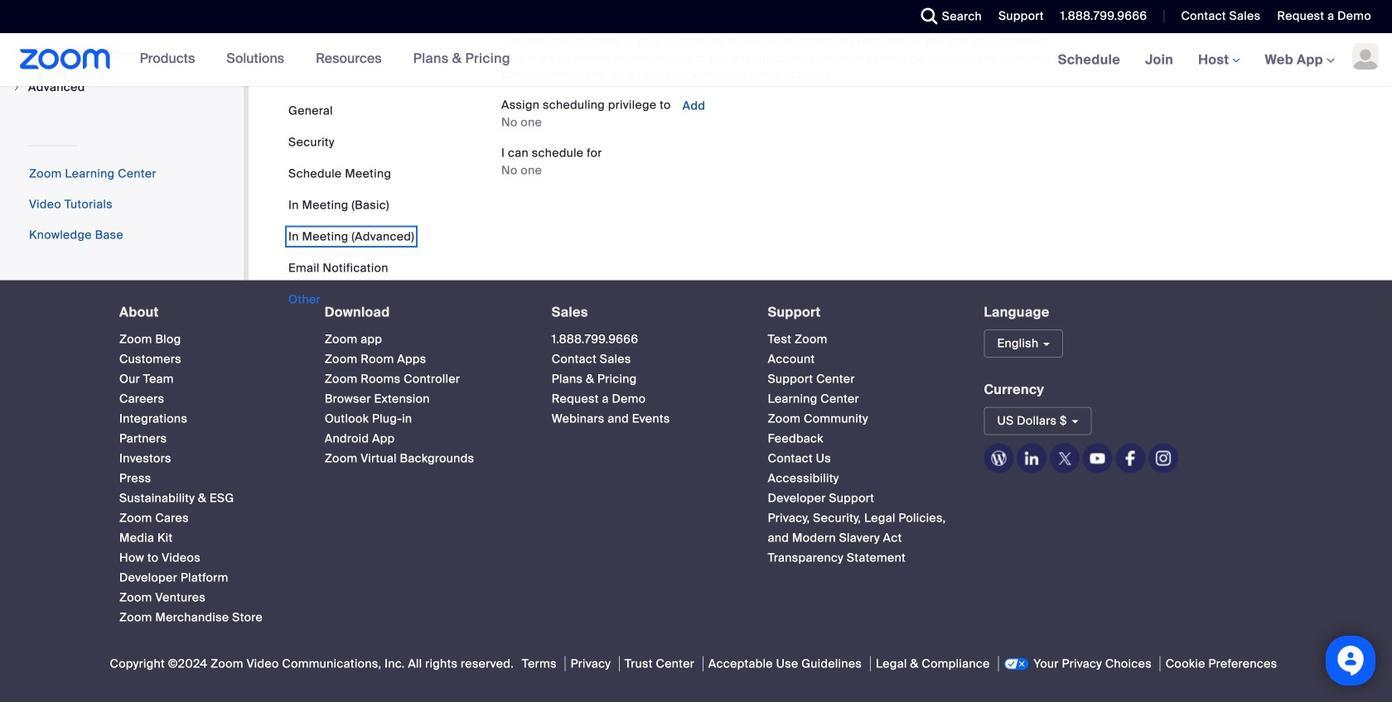 Task type: vqa. For each thing, say whether or not it's contained in the screenshot.
Contact
no



Task type: describe. For each thing, give the bounding box(es) containing it.
zoom logo image
[[20, 49, 111, 70]]

3 heading from the left
[[552, 305, 738, 320]]

admin menu menu
[[0, 0, 244, 105]]



Task type: locate. For each thing, give the bounding box(es) containing it.
right image
[[12, 82, 22, 92]]

product information navigation
[[127, 33, 523, 86]]

heading
[[119, 305, 295, 320], [325, 305, 522, 320], [552, 305, 738, 320], [768, 305, 954, 320]]

2 heading from the left
[[325, 305, 522, 320]]

4 heading from the left
[[768, 305, 954, 320]]

banner
[[0, 33, 1392, 87]]

meetings navigation
[[1045, 33, 1392, 87]]

profile picture image
[[1352, 43, 1379, 70]]

menu item
[[0, 72, 244, 103]]

1 heading from the left
[[119, 305, 295, 320]]

menu bar
[[288, 103, 414, 308]]



